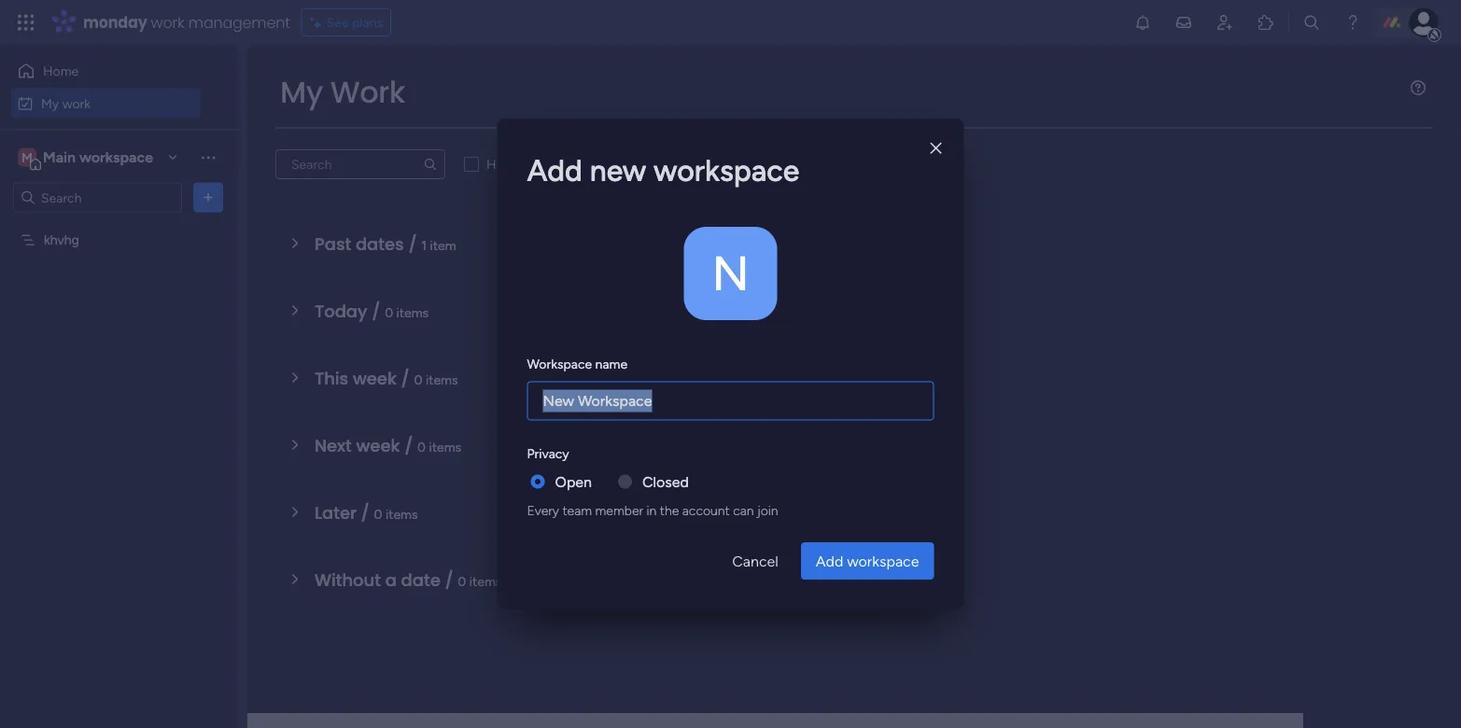 Task type: describe. For each thing, give the bounding box(es) containing it.
next
[[315, 434, 352, 457]]

my work button
[[11, 88, 201, 118]]

item
[[430, 237, 456, 253]]

in
[[647, 502, 657, 518]]

monday work management
[[83, 12, 290, 33]]

items inside "without a date / 0 items"
[[469, 573, 502, 589]]

the
[[660, 502, 679, 518]]

workspace for main workspace
[[79, 148, 153, 166]]

items inside next week / 0 items
[[429, 439, 461, 455]]

workspace
[[527, 356, 592, 372]]

invite members image
[[1216, 13, 1234, 32]]

add workspace button
[[801, 542, 934, 580]]

items inside the later / 0 items
[[386, 506, 418, 522]]

plans
[[352, 14, 383, 30]]

week for this
[[353, 366, 397, 390]]

can
[[733, 502, 754, 518]]

closed button
[[642, 471, 689, 493]]

workspace selection element
[[18, 146, 156, 170]]

my for my work
[[41, 95, 59, 111]]

my work
[[41, 95, 91, 111]]

hide
[[486, 156, 514, 172]]

my for my work
[[280, 71, 323, 113]]

without a date / 0 items
[[315, 568, 502, 592]]

1
[[421, 237, 427, 253]]

items inside this week / 0 items
[[426, 372, 458, 387]]

account
[[682, 502, 730, 518]]

add workspace
[[816, 552, 919, 570]]

Search in workspace field
[[39, 187, 156, 208]]

privacy element
[[527, 471, 934, 520]]

privacy
[[527, 445, 569, 461]]

every
[[527, 502, 559, 518]]

items right done
[[550, 156, 582, 172]]

closed
[[642, 473, 689, 491]]

hide done items
[[486, 156, 582, 172]]

workspace name
[[527, 356, 628, 372]]

work for monday
[[151, 12, 184, 33]]

work
[[330, 71, 405, 113]]

workspace inside heading
[[654, 153, 799, 189]]

customize
[[620, 156, 683, 172]]

/ up next week / 0 items
[[401, 366, 410, 390]]

workspace for add workspace
[[847, 552, 919, 570]]

n button
[[684, 227, 777, 320]]

management
[[188, 12, 290, 33]]

search everything image
[[1302, 13, 1321, 32]]

/ right later on the left bottom of the page
[[361, 501, 370, 525]]

later
[[315, 501, 357, 525]]

a
[[385, 568, 397, 592]]

main
[[43, 148, 76, 166]]

/ right today
[[372, 299, 380, 323]]

Workspace name field
[[527, 381, 934, 421]]

help image
[[1344, 13, 1362, 32]]

add for add workspace
[[816, 552, 843, 570]]



Task type: locate. For each thing, give the bounding box(es) containing it.
work inside button
[[62, 95, 91, 111]]

items up next week / 0 items
[[426, 372, 458, 387]]

apps image
[[1257, 13, 1275, 32]]

new
[[590, 153, 646, 189]]

m
[[22, 149, 33, 165]]

0 up next week / 0 items
[[414, 372, 422, 387]]

my work
[[280, 71, 405, 113]]

week for next
[[356, 434, 400, 457]]

0 inside today / 0 items
[[385, 304, 393, 320]]

join
[[757, 502, 778, 518]]

None search field
[[275, 149, 445, 179]]

khvhg
[[44, 232, 79, 248]]

khvhg list box
[[0, 220, 238, 508]]

items inside today / 0 items
[[396, 304, 429, 320]]

2 horizontal spatial workspace
[[847, 552, 919, 570]]

workspace image
[[684, 227, 777, 320]]

/
[[408, 232, 417, 256], [372, 299, 380, 323], [401, 366, 410, 390], [404, 434, 413, 457], [361, 501, 370, 525], [445, 568, 453, 592]]

done
[[517, 156, 547, 172]]

see plans
[[326, 14, 383, 30]]

0 inside this week / 0 items
[[414, 372, 422, 387]]

week right next
[[356, 434, 400, 457]]

open button
[[555, 471, 592, 493]]

member
[[595, 502, 643, 518]]

home
[[43, 63, 79, 79]]

today / 0 items
[[315, 299, 429, 323]]

items down 1
[[396, 304, 429, 320]]

1 horizontal spatial my
[[280, 71, 323, 113]]

items
[[550, 156, 582, 172], [396, 304, 429, 320], [426, 372, 458, 387], [429, 439, 461, 455], [386, 506, 418, 522], [469, 573, 502, 589]]

add right cancel button
[[816, 552, 843, 570]]

work for my
[[62, 95, 91, 111]]

next week / 0 items
[[315, 434, 461, 457]]

close image
[[930, 142, 942, 155]]

add for add new workspace
[[527, 153, 582, 189]]

gary orlando image
[[1409, 7, 1439, 37]]

this
[[315, 366, 348, 390]]

customize button
[[590, 149, 690, 179]]

inbox image
[[1175, 13, 1193, 32]]

0 vertical spatial work
[[151, 12, 184, 33]]

without
[[315, 568, 381, 592]]

select product image
[[17, 13, 35, 32]]

0
[[385, 304, 393, 320], [414, 372, 422, 387], [417, 439, 426, 455], [374, 506, 382, 522], [458, 573, 466, 589]]

add new workspace heading
[[527, 148, 934, 193]]

see plans button
[[301, 8, 391, 36]]

past
[[315, 232, 351, 256]]

/ down this week / 0 items
[[404, 434, 413, 457]]

date
[[401, 568, 440, 592]]

work down home
[[62, 95, 91, 111]]

Filter dashboard by text search field
[[275, 149, 445, 179]]

0 right later on the left bottom of the page
[[374, 506, 382, 522]]

notifications image
[[1133, 13, 1152, 32]]

0 inside "without a date / 0 items"
[[458, 573, 466, 589]]

work right monday
[[151, 12, 184, 33]]

workspace name heading
[[527, 354, 628, 374]]

items right date
[[469, 573, 502, 589]]

1 horizontal spatial workspace
[[654, 153, 799, 189]]

see
[[326, 14, 349, 30]]

today
[[315, 299, 367, 323]]

0 horizontal spatial work
[[62, 95, 91, 111]]

add new workspace
[[527, 153, 799, 189]]

my left work
[[280, 71, 323, 113]]

0 horizontal spatial add
[[527, 153, 582, 189]]

cancel button
[[717, 542, 793, 580]]

0 horizontal spatial my
[[41, 95, 59, 111]]

cancel
[[732, 552, 779, 570]]

my inside button
[[41, 95, 59, 111]]

dates
[[356, 232, 404, 256]]

0 horizontal spatial workspace
[[79, 148, 153, 166]]

monday
[[83, 12, 147, 33]]

workspace inside button
[[847, 552, 919, 570]]

workspace image
[[18, 147, 36, 168]]

add inside heading
[[527, 153, 582, 189]]

home button
[[11, 56, 201, 86]]

1 vertical spatial week
[[356, 434, 400, 457]]

0 inside next week / 0 items
[[417, 439, 426, 455]]

items right later on the left bottom of the page
[[386, 506, 418, 522]]

/ left 1
[[408, 232, 417, 256]]

past dates / 1 item
[[315, 232, 456, 256]]

week right this
[[353, 366, 397, 390]]

0 vertical spatial week
[[353, 366, 397, 390]]

add right hide
[[527, 153, 582, 189]]

my
[[280, 71, 323, 113], [41, 95, 59, 111]]

1 horizontal spatial add
[[816, 552, 843, 570]]

0 down this week / 0 items
[[417, 439, 426, 455]]

name
[[595, 356, 628, 372]]

items down this week / 0 items
[[429, 439, 461, 455]]

this week / 0 items
[[315, 366, 458, 390]]

later / 0 items
[[315, 501, 418, 525]]

1 horizontal spatial work
[[151, 12, 184, 33]]

my down home
[[41, 95, 59, 111]]

add
[[527, 153, 582, 189], [816, 552, 843, 570]]

work
[[151, 12, 184, 33], [62, 95, 91, 111]]

privacy heading
[[527, 443, 569, 463]]

0 right date
[[458, 573, 466, 589]]

1 vertical spatial work
[[62, 95, 91, 111]]

/ right date
[[445, 568, 453, 592]]

search image
[[423, 157, 438, 172]]

open
[[555, 473, 592, 491]]

week
[[353, 366, 397, 390], [356, 434, 400, 457]]

add inside button
[[816, 552, 843, 570]]

0 inside the later / 0 items
[[374, 506, 382, 522]]

option
[[0, 223, 238, 227]]

every team member in the account can join
[[527, 502, 778, 518]]

n
[[712, 244, 749, 303]]

0 vertical spatial add
[[527, 153, 582, 189]]

main workspace
[[43, 148, 153, 166]]

workspace
[[79, 148, 153, 166], [654, 153, 799, 189], [847, 552, 919, 570]]

team
[[562, 502, 592, 518]]

0 right today
[[385, 304, 393, 320]]

1 vertical spatial add
[[816, 552, 843, 570]]



Task type: vqa. For each thing, say whether or not it's contained in the screenshot.


